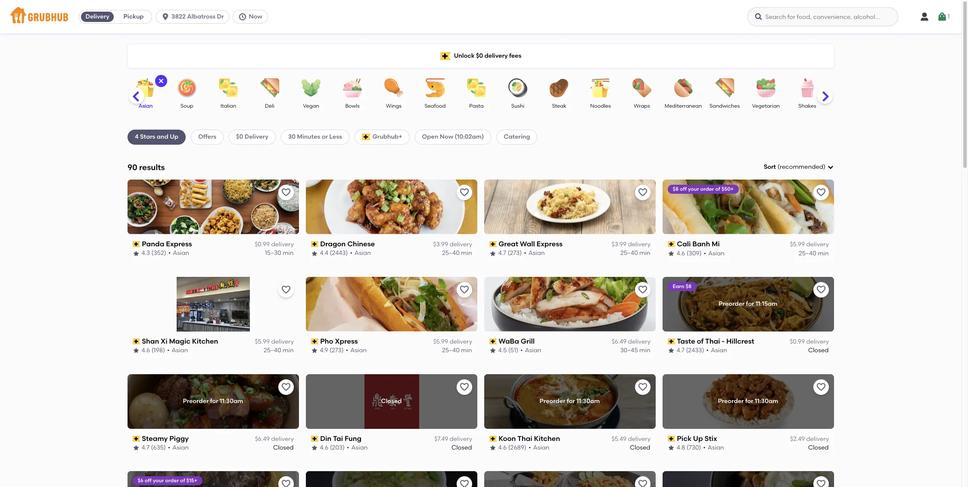 Task type: vqa. For each thing, say whether or not it's contained in the screenshot.
4.9
yes



Task type: locate. For each thing, give the bounding box(es) containing it.
4.6 (309)
[[677, 250, 702, 257]]

star icon image left 4.6 (203)
[[311, 445, 318, 452]]

your left $50+
[[689, 186, 700, 192]]

save this restaurant button
[[279, 185, 294, 200], [457, 185, 473, 200], [636, 185, 651, 200], [814, 185, 830, 200], [279, 282, 294, 298], [457, 282, 473, 298], [636, 282, 651, 298], [814, 282, 830, 298], [279, 380, 294, 395], [457, 380, 473, 395], [636, 380, 651, 395], [814, 380, 830, 395], [279, 477, 294, 488], [457, 477, 473, 488], [636, 477, 651, 488], [814, 477, 830, 488]]

1 vertical spatial $0
[[236, 133, 243, 141]]

$8 off your order of $50+
[[674, 186, 735, 192]]

or
[[322, 133, 328, 141]]

4.6 down the 'din'
[[320, 445, 329, 452]]

asian down stix
[[709, 445, 725, 452]]

• asian down stix
[[704, 445, 725, 452]]

unlock $0 delivery fees
[[454, 52, 522, 59]]

delivery for din tai fung
[[450, 436, 473, 443]]

1 vertical spatial $0.99 delivery
[[791, 339, 830, 346]]

4.6 (198)
[[142, 347, 165, 355]]

0 horizontal spatial 11:30am
[[220, 398, 244, 405]]

order for $15+
[[165, 478, 179, 484]]

express right wall at the right
[[537, 240, 563, 248]]

star icon image left 4.7 (635)
[[133, 445, 140, 452]]

subscription pass image for panda express
[[133, 242, 140, 248]]

min for great wall express
[[640, 250, 651, 257]]

25–40 min for dragon chinese
[[443, 250, 473, 257]]

less
[[330, 133, 342, 141]]

1 horizontal spatial 11:30am
[[577, 398, 601, 405]]

star icon image for pho xpress
[[311, 348, 318, 355]]

0 horizontal spatial svg image
[[161, 13, 170, 21]]

0 horizontal spatial $5.99 delivery
[[255, 339, 294, 346]]

grubhub plus flag logo image left grubhub+
[[362, 134, 371, 141]]

1 vertical spatial $0.99
[[791, 339, 806, 346]]

subscription pass image for pho xpress
[[311, 339, 319, 345]]

delivery for steamy piggy
[[271, 436, 294, 443]]

star icon image left 4.8
[[668, 445, 675, 452]]

• for up
[[704, 445, 707, 452]]

0 vertical spatial 4.7
[[499, 250, 507, 257]]

0 vertical spatial your
[[689, 186, 700, 192]]

star icon image left '4.5'
[[490, 348, 497, 355]]

$7.49
[[435, 436, 449, 443]]

• down wall at the right
[[525, 250, 527, 257]]

1 horizontal spatial $3.99
[[612, 241, 627, 248]]

4.7 left (635)
[[142, 445, 150, 452]]

asian image
[[131, 78, 161, 97]]

0 vertical spatial (273)
[[508, 250, 523, 257]]

1 horizontal spatial $0.99 delivery
[[791, 339, 830, 346]]

(273) for great
[[508, 250, 523, 257]]

minutes
[[297, 133, 321, 141]]

vegan image
[[296, 78, 326, 97]]

order left $50+
[[701, 186, 715, 192]]

0 vertical spatial $6.49
[[612, 339, 627, 346]]

(309)
[[687, 250, 702, 257]]

• asian down koon thai kitchen
[[529, 445, 550, 452]]

grubhub plus flag logo image for unlock $0 delivery fees
[[441, 52, 451, 60]]

4.6 for din tai fung
[[320, 445, 329, 452]]

0 horizontal spatial $0.99 delivery
[[255, 241, 294, 248]]

subscription pass image for taste of thai - hillcrest
[[668, 339, 676, 345]]

0 horizontal spatial $3.99 delivery
[[434, 241, 473, 248]]

subscription pass image left taste
[[668, 339, 676, 345]]

-
[[723, 338, 726, 346]]

subscription pass image left pho
[[311, 339, 319, 345]]

0 vertical spatial $6.49 delivery
[[612, 339, 651, 346]]

0 horizontal spatial order
[[165, 478, 179, 484]]

4.6 down koon
[[499, 445, 507, 452]]

albatross
[[187, 13, 216, 20]]

star icon image left 4.6 (309)
[[668, 250, 675, 257]]

asian for dragon chinese
[[355, 250, 371, 257]]

star icon image left 4.3 on the bottom of the page
[[133, 250, 140, 257]]

star icon image left "4.6 (198)"
[[133, 348, 140, 355]]

• asian for wall
[[525, 250, 546, 257]]

1 $3.99 delivery from the left
[[434, 241, 473, 248]]

0 horizontal spatial thai
[[518, 435, 533, 443]]

star icon image for great wall express
[[490, 250, 497, 257]]

subscription pass image left waba
[[490, 339, 498, 345]]

star icon image left 4.4
[[311, 250, 318, 257]]

shan
[[142, 338, 159, 346]]

0 vertical spatial $0.99
[[255, 241, 270, 248]]

off
[[681, 186, 688, 192], [145, 478, 152, 484]]

1 vertical spatial off
[[145, 478, 152, 484]]

svg image
[[920, 12, 931, 22], [161, 13, 170, 21], [755, 13, 764, 21]]

2 horizontal spatial 11:30am
[[756, 398, 779, 405]]

1 vertical spatial $6.49 delivery
[[255, 436, 294, 443]]

subscription pass image for waba grill
[[490, 339, 498, 345]]

• right (51)
[[521, 347, 524, 355]]

up up (730)
[[694, 435, 704, 443]]

subscription pass image left pick
[[668, 436, 676, 442]]

save this restaurant image
[[281, 187, 292, 198], [817, 187, 827, 198], [281, 285, 292, 295], [281, 382, 292, 393], [460, 382, 470, 393], [638, 382, 649, 393], [460, 480, 470, 488]]

$3.99 delivery for great wall express
[[612, 241, 651, 248]]

0 vertical spatial off
[[681, 186, 688, 192]]

thai left -
[[706, 338, 721, 346]]

min for waba grill
[[640, 347, 651, 355]]

asian down xpress
[[351, 347, 367, 355]]

(273)
[[508, 250, 523, 257], [330, 347, 344, 355]]

• down xpress
[[346, 347, 349, 355]]

4.6 for cali banh mi
[[677, 250, 686, 257]]

asian for koon thai kitchen
[[534, 445, 550, 452]]

$0 right offers
[[236, 133, 243, 141]]

0 horizontal spatial (273)
[[330, 347, 344, 355]]

1 horizontal spatial grubhub plus flag logo image
[[441, 52, 451, 60]]

$0 right unlock
[[476, 52, 483, 59]]

1 horizontal spatial up
[[694, 435, 704, 443]]

0 vertical spatial $0.99 delivery
[[255, 241, 294, 248]]

delivery for great wall express
[[629, 241, 651, 248]]

off for $6
[[145, 478, 152, 484]]

star icon image left 4.7 (2433)
[[668, 348, 675, 355]]

star icon image left the "4.7 (273)" at the right bottom of page
[[490, 250, 497, 257]]

delivery left pickup
[[86, 13, 109, 20]]

• down the taste of thai - hillcrest
[[707, 347, 710, 355]]

25–40 for cali banh mi
[[800, 250, 817, 257]]

express
[[166, 240, 192, 248], [537, 240, 563, 248]]

1 vertical spatial 4.7
[[677, 347, 685, 355]]

shakes
[[799, 103, 817, 109]]

italian image
[[213, 78, 244, 97]]

0 horizontal spatial $8
[[674, 186, 679, 192]]

1 horizontal spatial off
[[681, 186, 688, 192]]

• down 'fung'
[[347, 445, 350, 452]]

1 horizontal spatial express
[[537, 240, 563, 248]]

asian for waba grill
[[526, 347, 542, 355]]

• for piggy
[[168, 445, 171, 452]]

star icon image for koon thai kitchen
[[490, 445, 497, 452]]

4
[[135, 133, 139, 141]]

up right and
[[170, 133, 179, 141]]

taste of thai - hillcrest
[[678, 338, 755, 346]]

1 horizontal spatial your
[[689, 186, 700, 192]]

1 horizontal spatial of
[[698, 338, 705, 346]]

min for panda express
[[283, 250, 294, 257]]

$6.49 for piggy
[[255, 436, 270, 443]]

• asian down the 'piggy'
[[168, 445, 189, 452]]

asian down magic
[[172, 347, 188, 355]]

up
[[170, 133, 179, 141], [694, 435, 704, 443]]

mi
[[713, 240, 721, 248]]

vegetarian
[[753, 103, 781, 109]]

kitchen right magic
[[192, 338, 219, 346]]

30–45 min
[[621, 347, 651, 355]]

1 vertical spatial (273)
[[330, 347, 344, 355]]

(
[[778, 163, 780, 171]]

• asian for piggy
[[168, 445, 189, 452]]

25–40
[[443, 250, 460, 257], [621, 250, 639, 257], [800, 250, 817, 257], [264, 347, 282, 355], [443, 347, 460, 355]]

subscription pass image
[[311, 242, 319, 248], [668, 242, 676, 248], [133, 339, 140, 345], [490, 339, 498, 345], [311, 436, 319, 442], [490, 436, 498, 442]]

grubhub plus flag logo image
[[441, 52, 451, 60], [362, 134, 371, 141]]

1 horizontal spatial $0
[[476, 52, 483, 59]]

2 $3.99 from the left
[[612, 241, 627, 248]]

0 horizontal spatial $6.49
[[255, 436, 270, 443]]

bowls image
[[338, 78, 368, 97]]

italian
[[221, 103, 236, 109]]

1 vertical spatial $8
[[686, 284, 692, 290]]

2 $3.99 delivery from the left
[[612, 241, 651, 248]]

1 vertical spatial grubhub plus flag logo image
[[362, 134, 371, 141]]

0 horizontal spatial $0
[[236, 133, 243, 141]]

now button
[[233, 10, 272, 24]]

subscription pass image left panda
[[133, 242, 140, 248]]

star icon image for dragon chinese
[[311, 250, 318, 257]]

• for express
[[169, 250, 171, 257]]

(2443)
[[330, 250, 348, 257]]

0 horizontal spatial delivery
[[86, 13, 109, 20]]

star icon image left 4.6 (2689)
[[490, 445, 497, 452]]

2 express from the left
[[537, 240, 563, 248]]

0 vertical spatial grubhub plus flag logo image
[[441, 52, 451, 60]]

1 vertical spatial now
[[440, 133, 454, 141]]

star icon image for din tai fung
[[311, 445, 318, 452]]

25–40 for pho xpress
[[443, 347, 460, 355]]

now right dr
[[249, 13, 262, 20]]

• asian down magic
[[168, 347, 188, 355]]

wall
[[521, 240, 536, 248]]

2 preorder for 11:30am from the left
[[540, 398, 601, 405]]

(273) for pho
[[330, 347, 344, 355]]

4.7 down "great"
[[499, 250, 507, 257]]

delivery for shan xi magic kitchen
[[271, 339, 294, 346]]

$3.99
[[434, 241, 449, 248], [612, 241, 627, 248]]

of for $50+
[[716, 186, 721, 192]]

1 horizontal spatial now
[[440, 133, 454, 141]]

delivery for koon thai kitchen
[[629, 436, 651, 443]]

asian for steamy piggy
[[173, 445, 189, 452]]

4.6 down cali
[[677, 250, 686, 257]]

subscription pass image left steamy
[[133, 436, 140, 442]]

1 vertical spatial your
[[153, 478, 164, 484]]

3 preorder for 11:30am from the left
[[719, 398, 779, 405]]

0 horizontal spatial 4.7
[[142, 445, 150, 452]]

4.6 down shan
[[142, 347, 150, 355]]

earn
[[674, 284, 685, 290]]

3 11:30am from the left
[[756, 398, 779, 405]]

• down steamy piggy
[[168, 445, 171, 452]]

star icon image left '4.9'
[[311, 348, 318, 355]]

$5.99 delivery for mi
[[791, 241, 830, 248]]

(273) down pho xpress
[[330, 347, 344, 355]]

unlock
[[454, 52, 475, 59]]

4.5
[[499, 347, 508, 355]]

subscription pass image for din tai fung
[[311, 436, 319, 442]]

steak image
[[545, 78, 575, 97]]

now right open
[[440, 133, 454, 141]]

11:30am for koon thai kitchen
[[577, 398, 601, 405]]

1 horizontal spatial order
[[701, 186, 715, 192]]

koon
[[499, 435, 517, 443]]

subscription pass image left koon
[[490, 436, 498, 442]]

earn $8
[[674, 284, 692, 290]]

subscription pass image left the 'din'
[[311, 436, 319, 442]]

• down panda express
[[169, 250, 171, 257]]

asian down chinese
[[355, 250, 371, 257]]

4.6 (2689)
[[499, 445, 527, 452]]

asian down great wall express
[[529, 250, 546, 257]]

$5.99
[[791, 241, 806, 248], [255, 339, 270, 346], [434, 339, 449, 346]]

•
[[169, 250, 171, 257], [351, 250, 353, 257], [525, 250, 527, 257], [705, 250, 707, 257], [168, 347, 170, 355], [346, 347, 349, 355], [521, 347, 524, 355], [707, 347, 710, 355], [168, 445, 171, 452], [347, 445, 350, 452], [529, 445, 532, 452], [704, 445, 707, 452]]

off for $8
[[681, 186, 688, 192]]

subscription pass image left "great"
[[490, 242, 498, 248]]

din tai fung  logo image
[[365, 375, 419, 429]]

• right (198)
[[168, 347, 170, 355]]

• down dragon chinese
[[351, 250, 353, 257]]

thai up (2689)
[[518, 435, 533, 443]]

1 vertical spatial delivery
[[245, 133, 269, 141]]

None field
[[765, 163, 835, 172]]

25–40 min for shan xi magic kitchen
[[264, 347, 294, 355]]

preorder for taste of thai - hillcrest
[[720, 301, 745, 308]]

0 vertical spatial thai
[[706, 338, 721, 346]]

closed for taste of thai - hillcrest
[[809, 347, 830, 355]]

1 horizontal spatial kitchen
[[535, 435, 561, 443]]

25–40 for dragon chinese
[[443, 250, 460, 257]]

grill
[[522, 338, 535, 346]]

0 vertical spatial up
[[170, 133, 179, 141]]

11:15am
[[757, 301, 778, 308]]

subscription pass image left dragon
[[311, 242, 319, 248]]

$0.99 delivery for panda express
[[255, 241, 294, 248]]

1 horizontal spatial $8
[[686, 284, 692, 290]]

1 horizontal spatial $6.49
[[612, 339, 627, 346]]

0 horizontal spatial $3.99
[[434, 241, 449, 248]]

taste
[[678, 338, 696, 346]]

• for xi
[[168, 347, 170, 355]]

min
[[283, 250, 294, 257], [462, 250, 473, 257], [640, 250, 651, 257], [819, 250, 830, 257], [283, 347, 294, 355], [462, 347, 473, 355], [640, 347, 651, 355]]

0 horizontal spatial $6.49 delivery
[[255, 436, 294, 443]]

pro button
[[934, 208, 969, 224]]

1 $3.99 from the left
[[434, 241, 449, 248]]

0 horizontal spatial of
[[180, 478, 186, 484]]

2 horizontal spatial preorder for 11:30am
[[719, 398, 779, 405]]

• asian for banh
[[705, 250, 725, 257]]

• asian down chinese
[[351, 250, 371, 257]]

1
[[948, 13, 951, 20]]

subscription pass image
[[133, 242, 140, 248], [490, 242, 498, 248], [311, 339, 319, 345], [668, 339, 676, 345], [133, 436, 140, 442], [668, 436, 676, 442]]

asian for shan xi magic kitchen
[[172, 347, 188, 355]]

1 horizontal spatial $3.99 delivery
[[612, 241, 651, 248]]

asian for pick up stix
[[709, 445, 725, 452]]

0 horizontal spatial now
[[249, 13, 262, 20]]

star icon image
[[133, 250, 140, 257], [311, 250, 318, 257], [490, 250, 497, 257], [668, 250, 675, 257], [133, 348, 140, 355], [311, 348, 318, 355], [490, 348, 497, 355], [668, 348, 675, 355], [133, 445, 140, 452], [311, 445, 318, 452], [490, 445, 497, 452], [668, 445, 675, 452]]

4.7 for taste of thai - hillcrest
[[677, 347, 685, 355]]

2 vertical spatial of
[[180, 478, 186, 484]]

delivery for cali banh mi
[[807, 241, 830, 248]]

your right $6
[[153, 478, 164, 484]]

0 vertical spatial delivery
[[86, 13, 109, 20]]

asian down panda express
[[173, 250, 190, 257]]

• asian for chinese
[[351, 250, 371, 257]]

0 vertical spatial now
[[249, 13, 262, 20]]

2 horizontal spatial $5.99
[[791, 241, 806, 248]]

subscription pass image for koon thai kitchen
[[490, 436, 498, 442]]

4.7 (273)
[[499, 250, 523, 257]]

• asian down panda express
[[169, 250, 190, 257]]

1 horizontal spatial $0.99
[[791, 339, 806, 346]]

tai
[[334, 435, 344, 443]]

great wall express logo image
[[485, 180, 656, 234]]

for
[[747, 301, 755, 308], [211, 398, 219, 405], [568, 398, 576, 405], [746, 398, 754, 405]]

• asian down mi
[[705, 250, 725, 257]]

4.7 down taste
[[677, 347, 685, 355]]

asian down the taste of thai - hillcrest
[[712, 347, 728, 355]]

• for wall
[[525, 250, 527, 257]]

star icon image for panda express
[[133, 250, 140, 257]]

0 horizontal spatial preorder for 11:30am
[[183, 398, 244, 405]]

asian down 'fung'
[[352, 445, 368, 452]]

asian
[[139, 103, 153, 109], [173, 250, 190, 257], [355, 250, 371, 257], [529, 250, 546, 257], [709, 250, 725, 257], [172, 347, 188, 355], [351, 347, 367, 355], [526, 347, 542, 355], [712, 347, 728, 355], [173, 445, 189, 452], [352, 445, 368, 452], [534, 445, 550, 452], [709, 445, 725, 452]]

(2689)
[[509, 445, 527, 452]]

4 stars and up
[[135, 133, 179, 141]]

star icon image for shan xi magic kitchen
[[133, 348, 140, 355]]

1 horizontal spatial svg image
[[755, 13, 764, 21]]

asian down grill
[[526, 347, 542, 355]]

• right (730)
[[704, 445, 707, 452]]

asian down mi
[[709, 250, 725, 257]]

delivery down deli
[[245, 133, 269, 141]]

1 horizontal spatial $6.49 delivery
[[612, 339, 651, 346]]

2 vertical spatial 4.7
[[142, 445, 150, 452]]

svg image inside 3822 albatross dr button
[[161, 13, 170, 21]]

asian down the 'piggy'
[[173, 445, 189, 452]]

• asian
[[169, 250, 190, 257], [351, 250, 371, 257], [525, 250, 546, 257], [705, 250, 725, 257], [168, 347, 188, 355], [346, 347, 367, 355], [521, 347, 542, 355], [707, 347, 728, 355], [168, 445, 189, 452], [347, 445, 368, 452], [529, 445, 550, 452], [704, 445, 725, 452]]

0 horizontal spatial grubhub plus flag logo image
[[362, 134, 371, 141]]

preorder for 11:30am for pick up stix
[[719, 398, 779, 405]]

• asian for thai
[[529, 445, 550, 452]]

delivery for panda express
[[271, 241, 294, 248]]

subscription pass image left cali
[[668, 242, 676, 248]]

• for xpress
[[346, 347, 349, 355]]

asian for panda express
[[173, 250, 190, 257]]

25–40 min
[[443, 250, 473, 257], [621, 250, 651, 257], [800, 250, 830, 257], [264, 347, 294, 355], [443, 347, 473, 355]]

grubhub plus flag logo image left unlock
[[441, 52, 451, 60]]

(273) down "great"
[[508, 250, 523, 257]]

0 vertical spatial $8
[[674, 186, 679, 192]]

1 vertical spatial $6.49
[[255, 436, 270, 443]]

4.9 (273)
[[320, 347, 344, 355]]

• down koon thai kitchen
[[529, 445, 532, 452]]

0 vertical spatial $0
[[476, 52, 483, 59]]

for for pick up stix
[[746, 398, 754, 405]]

11:30am
[[220, 398, 244, 405], [577, 398, 601, 405], [756, 398, 779, 405]]

$50+
[[722, 186, 735, 192]]

mediterranean image
[[669, 78, 699, 97]]

1 horizontal spatial 4.7
[[499, 250, 507, 257]]

0 horizontal spatial your
[[153, 478, 164, 484]]

of left $50+
[[716, 186, 721, 192]]

asian for taste of thai - hillcrest
[[712, 347, 728, 355]]

• for chinese
[[351, 250, 353, 257]]

pho
[[321, 338, 334, 346]]

dragon chinese  logo image
[[306, 180, 478, 234]]

$6.49 delivery for steamy piggy
[[255, 436, 294, 443]]

25–40 min for great wall express
[[621, 250, 651, 257]]

• asian for tai
[[347, 445, 368, 452]]

2 horizontal spatial 4.7
[[677, 347, 685, 355]]

subscription pass image for steamy piggy
[[133, 436, 140, 442]]

closed for pick up stix
[[809, 445, 830, 452]]

save this restaurant image
[[460, 187, 470, 198], [638, 187, 649, 198], [460, 285, 470, 295], [638, 285, 649, 295], [817, 285, 827, 295], [817, 382, 827, 393], [281, 480, 292, 488], [638, 480, 649, 488], [817, 480, 827, 488]]

subscription pass image for cali banh mi
[[668, 242, 676, 248]]

1 horizontal spatial preorder for 11:30am
[[540, 398, 601, 405]]

sandwiches
[[710, 103, 740, 109]]

1 horizontal spatial (273)
[[508, 250, 523, 257]]

for for taste of thai - hillcrest
[[747, 301, 755, 308]]

• asian down great wall express
[[525, 250, 546, 257]]

order left $15+
[[165, 478, 179, 484]]

preorder for koon thai kitchen
[[540, 398, 566, 405]]

vegan
[[303, 103, 319, 109]]

0 horizontal spatial express
[[166, 240, 192, 248]]

closed
[[809, 347, 830, 355], [382, 398, 402, 405], [274, 445, 294, 452], [452, 445, 473, 452], [631, 445, 651, 452], [809, 445, 830, 452]]

0 vertical spatial kitchen
[[192, 338, 219, 346]]

kitchen right koon
[[535, 435, 561, 443]]

• down banh
[[705, 250, 707, 257]]

1 11:30am from the left
[[220, 398, 244, 405]]

asian down koon thai kitchen
[[534, 445, 550, 452]]

svg image
[[938, 12, 948, 22], [239, 13, 247, 21], [158, 78, 165, 85], [828, 164, 835, 171]]

0 horizontal spatial $5.99
[[255, 339, 270, 346]]

express up (352)
[[166, 240, 192, 248]]

offers
[[198, 133, 217, 141]]

1 horizontal spatial delivery
[[245, 133, 269, 141]]

svg image inside 1 button
[[938, 12, 948, 22]]

1 preorder for 11:30am from the left
[[183, 398, 244, 405]]

of up the (2433) at the right bottom of the page
[[698, 338, 705, 346]]

pho xpress logo image
[[306, 277, 478, 332]]

30
[[288, 133, 296, 141]]

0 horizontal spatial $0.99
[[255, 241, 270, 248]]

steamy piggy
[[142, 435, 189, 443]]

• asian down xpress
[[346, 347, 367, 355]]

• asian down grill
[[521, 347, 542, 355]]

2 horizontal spatial of
[[716, 186, 721, 192]]

preorder for 11:30am
[[183, 398, 244, 405], [540, 398, 601, 405], [719, 398, 779, 405]]

din
[[321, 435, 332, 443]]

subscription pass image left shan
[[133, 339, 140, 345]]

dragon
[[321, 240, 346, 248]]

of left $15+
[[180, 478, 186, 484]]

closed for koon thai kitchen
[[631, 445, 651, 452]]

deli
[[265, 103, 275, 109]]

0 horizontal spatial off
[[145, 478, 152, 484]]

seafood image
[[420, 78, 451, 97]]

0 vertical spatial order
[[701, 186, 715, 192]]

2 11:30am from the left
[[577, 398, 601, 405]]

• asian down the taste of thai - hillcrest
[[707, 347, 728, 355]]

1 horizontal spatial thai
[[706, 338, 721, 346]]

1 vertical spatial order
[[165, 478, 179, 484]]

0 vertical spatial of
[[716, 186, 721, 192]]

waba grill logo image
[[485, 277, 656, 332]]

wings image
[[379, 78, 409, 97]]

1 horizontal spatial $5.99
[[434, 339, 449, 346]]

now
[[249, 13, 262, 20], [440, 133, 454, 141]]

panda
[[142, 240, 165, 248]]

• asian down 'fung'
[[347, 445, 368, 452]]

results
[[139, 162, 165, 172]]

2 horizontal spatial $5.99 delivery
[[791, 241, 830, 248]]

Search for food, convenience, alcohol... search field
[[748, 7, 899, 26]]



Task type: describe. For each thing, give the bounding box(es) containing it.
stars
[[140, 133, 155, 141]]

now inside button
[[249, 13, 262, 20]]

1 vertical spatial up
[[694, 435, 704, 443]]

$5.99 delivery for magic
[[255, 339, 294, 346]]

closed for steamy piggy
[[274, 445, 294, 452]]

pasta
[[470, 103, 484, 109]]

panda express
[[142, 240, 192, 248]]

magic
[[169, 338, 191, 346]]

4.6 for koon thai kitchen
[[499, 445, 507, 452]]

deli image
[[255, 78, 285, 97]]

soup image
[[172, 78, 202, 97]]

star icon image for taste of thai - hillcrest
[[668, 348, 675, 355]]

25–40 min for pho xpress
[[443, 347, 473, 355]]

wings
[[386, 103, 402, 109]]

4.6 (203)
[[320, 445, 345, 452]]

asian for great wall express
[[529, 250, 546, 257]]

star icon image for waba grill
[[490, 348, 497, 355]]

)
[[824, 163, 826, 171]]

sandwiches image
[[710, 78, 740, 97]]

4.3
[[142, 250, 150, 257]]

svg image inside now button
[[239, 13, 247, 21]]

sort
[[765, 163, 777, 171]]

star icon image for cali banh mi
[[668, 250, 675, 257]]

cali banh mi
[[678, 240, 721, 248]]

sushi
[[512, 103, 525, 109]]

90
[[128, 162, 137, 172]]

delivery for pho xpress
[[450, 339, 473, 346]]

preorder for pick up stix
[[719, 398, 745, 405]]

dr
[[217, 13, 224, 20]]

star icon image for steamy piggy
[[133, 445, 140, 452]]

$0 delivery
[[236, 133, 269, 141]]

min for dragon chinese
[[462, 250, 473, 257]]

shan xi magic kitchen logo image
[[177, 277, 250, 332]]

15–30
[[265, 250, 282, 257]]

wraps image
[[627, 78, 658, 97]]

2 horizontal spatial svg image
[[920, 12, 931, 22]]

dragon chinese
[[321, 240, 375, 248]]

delivery inside button
[[86, 13, 109, 20]]

1 horizontal spatial $5.99 delivery
[[434, 339, 473, 346]]

cali banh mi logo image
[[663, 180, 835, 234]]

15–30 min
[[265, 250, 294, 257]]

order for $50+
[[701, 186, 715, 192]]

$0.99 for panda express
[[255, 241, 270, 248]]

pick
[[678, 435, 692, 443]]

$6.49 for grill
[[612, 339, 627, 346]]

delivery for pick up stix
[[807, 436, 830, 443]]

(730)
[[687, 445, 702, 452]]

(352)
[[152, 250, 167, 257]]

sushi image
[[503, 78, 533, 97]]

3822
[[172, 13, 186, 20]]

25–40 for great wall express
[[621, 250, 639, 257]]

sort ( recommended )
[[765, 163, 826, 171]]

save this restaurant image for din tai fung
[[460, 382, 470, 393]]

xi
[[161, 338, 168, 346]]

1 vertical spatial thai
[[518, 435, 533, 443]]

1 vertical spatial kitchen
[[535, 435, 561, 443]]

great
[[499, 240, 519, 248]]

(2433)
[[687, 347, 705, 355]]

min for cali banh mi
[[819, 250, 830, 257]]

steamy
[[142, 435, 168, 443]]

stix
[[706, 435, 718, 443]]

(10:02am)
[[455, 133, 484, 141]]

waba
[[499, 338, 520, 346]]

• for of
[[707, 347, 710, 355]]

4.8 (730)
[[677, 445, 702, 452]]

open
[[422, 133, 439, 141]]

90 results
[[128, 162, 165, 172]]

• for tai
[[347, 445, 350, 452]]

closed for din tai fung
[[452, 445, 473, 452]]

0 horizontal spatial up
[[170, 133, 179, 141]]

• asian for xpress
[[346, 347, 367, 355]]

• for grill
[[521, 347, 524, 355]]

for for koon thai kitchen
[[568, 398, 576, 405]]

delivery for waba grill
[[629, 339, 651, 346]]

4.4
[[320, 250, 329, 257]]

preorder for 11:30am for koon thai kitchen
[[540, 398, 601, 405]]

$3.99 for dragon chinese
[[434, 241, 449, 248]]

$5.49
[[612, 436, 627, 443]]

pick up stix
[[678, 435, 718, 443]]

catering
[[504, 133, 531, 141]]

vegetarian image
[[752, 78, 782, 97]]

noodles image
[[586, 78, 616, 97]]

asian for din tai fung
[[352, 445, 368, 452]]

25–40 min for cali banh mi
[[800, 250, 830, 257]]

seafood
[[425, 103, 446, 109]]

• asian for express
[[169, 250, 190, 257]]

panda express logo image
[[128, 180, 299, 234]]

$5.49 delivery
[[612, 436, 651, 443]]

pro
[[960, 212, 969, 219]]

4.7 (2433)
[[677, 347, 705, 355]]

bowls
[[346, 103, 360, 109]]

preorder for 11:30am for steamy piggy
[[183, 398, 244, 405]]

mediterranean
[[665, 103, 703, 109]]

subscription pass image for great wall express
[[490, 242, 498, 248]]

fees
[[510, 52, 522, 59]]

of for $15+
[[180, 478, 186, 484]]

25–40 for shan xi magic kitchen
[[264, 347, 282, 355]]

xpress
[[335, 338, 358, 346]]

and
[[157, 133, 169, 141]]

recommended
[[780, 163, 824, 171]]

koon thai kitchen
[[499, 435, 561, 443]]

delivery button
[[79, 10, 116, 24]]

great wall express
[[499, 240, 563, 248]]

1 vertical spatial of
[[698, 338, 705, 346]]

• asian for of
[[707, 347, 728, 355]]

hillcrest
[[727, 338, 755, 346]]

pickup button
[[116, 10, 152, 24]]

pasta image
[[462, 78, 492, 97]]

asian down asian image
[[139, 103, 153, 109]]

pho xpress
[[321, 338, 358, 346]]

$5.99 for mi
[[791, 241, 806, 248]]

$0.99 delivery for taste of thai - hillcrest
[[791, 339, 830, 346]]

$15+
[[187, 478, 198, 484]]

shakes image
[[793, 78, 823, 97]]

grubhub plus flag logo image for grubhub+
[[362, 134, 371, 141]]

11:30am for steamy piggy
[[220, 398, 244, 405]]

3822 albatross dr button
[[156, 10, 233, 24]]

1 button
[[938, 9, 951, 25]]

$6 off your order of $15+
[[138, 478, 198, 484]]

your for $8
[[689, 186, 700, 192]]

1 express from the left
[[166, 240, 192, 248]]

noodles
[[591, 103, 611, 109]]

waba grill
[[499, 338, 535, 346]]

4.6 for shan xi magic kitchen
[[142, 347, 150, 355]]

• asian for up
[[704, 445, 725, 452]]

chinese
[[348, 240, 375, 248]]

for for steamy piggy
[[211, 398, 219, 405]]

$3.99 delivery for dragon chinese
[[434, 241, 473, 248]]

4.3 (352)
[[142, 250, 167, 257]]

asian for pho xpress
[[351, 347, 367, 355]]

preorder for 11:15am
[[720, 301, 778, 308]]

11:30am for pick up stix
[[756, 398, 779, 405]]

shan xi magic kitchen
[[142, 338, 219, 346]]

• for banh
[[705, 250, 707, 257]]

4.7 for steamy piggy
[[142, 445, 150, 452]]

$2.49 delivery
[[791, 436, 830, 443]]

none field containing sort
[[765, 163, 835, 172]]

subscription pass image for shan xi magic kitchen
[[133, 339, 140, 345]]

subscription pass image for dragon chinese
[[311, 242, 319, 248]]

main navigation navigation
[[0, 0, 963, 34]]

subscription pass image for pick up stix
[[668, 436, 676, 442]]

your for $6
[[153, 478, 164, 484]]

grubhub+
[[373, 133, 403, 141]]

• asian for grill
[[521, 347, 542, 355]]

0 horizontal spatial kitchen
[[192, 338, 219, 346]]

piggy
[[170, 435, 189, 443]]

$2.49
[[791, 436, 806, 443]]

save this restaurant image for shan xi magic kitchen
[[281, 285, 292, 295]]

save this restaurant image for panda express
[[281, 187, 292, 198]]

min for pho xpress
[[462, 347, 473, 355]]

snacks image
[[834, 78, 865, 97]]

(203)
[[330, 445, 345, 452]]

save this restaurant image for koon thai kitchen
[[638, 382, 649, 393]]

4.5 (51)
[[499, 347, 519, 355]]

open now (10:02am)
[[422, 133, 484, 141]]



